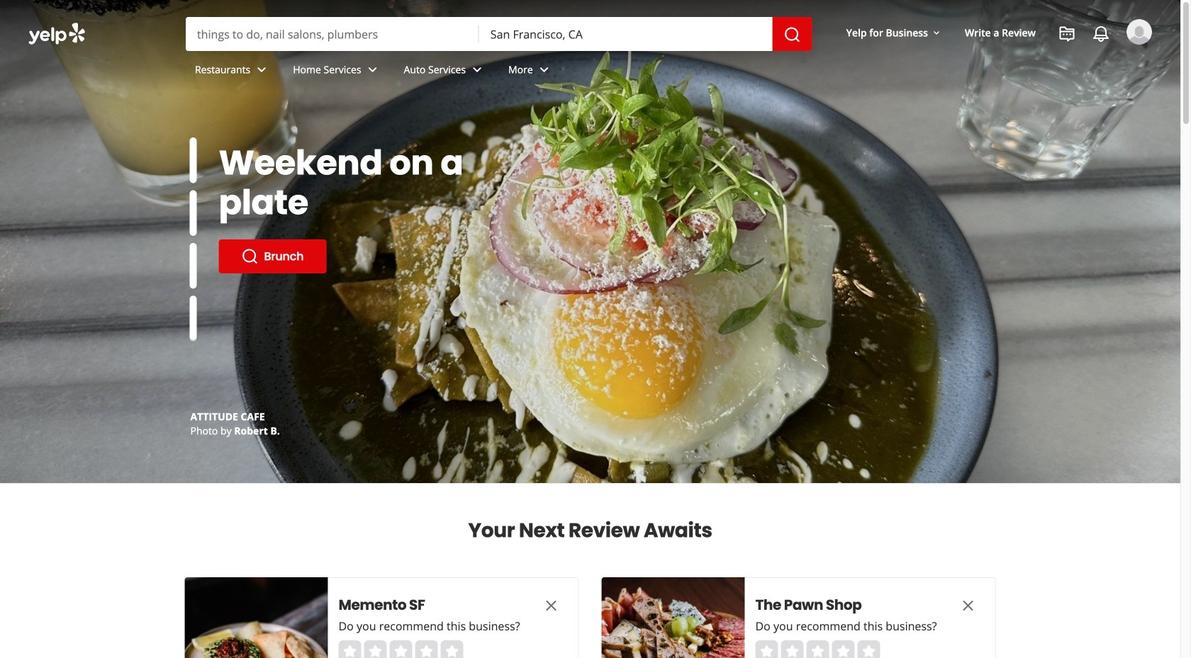 Task type: vqa. For each thing, say whether or not it's contained in the screenshot.
Cost
no



Task type: locate. For each thing, give the bounding box(es) containing it.
2 (no rating) image from the left
[[756, 641, 880, 659]]

1 (no rating) image from the left
[[339, 641, 463, 659]]

dismiss card image
[[543, 598, 560, 615]]

None search field
[[0, 0, 1181, 105]]

None field
[[186, 17, 479, 51], [479, 17, 773, 51]]

1 horizontal spatial (no rating) image
[[756, 641, 880, 659]]

0 horizontal spatial (no rating) image
[[339, 641, 463, 659]]

1 rating element from the left
[[339, 641, 463, 659]]

select slide image
[[190, 138, 197, 183], [190, 190, 197, 236], [190, 243, 197, 289], [190, 295, 197, 341]]

1 none field from the left
[[186, 17, 479, 51]]

2 rating element from the left
[[756, 641, 880, 659]]

1 horizontal spatial 24 chevron down v2 image
[[536, 61, 553, 78]]

rating element
[[339, 641, 463, 659], [756, 641, 880, 659]]

0 horizontal spatial 24 chevron down v2 image
[[253, 61, 270, 78]]

4 select slide image from the top
[[190, 295, 197, 341]]

business categories element
[[184, 51, 1152, 92]]

None radio
[[339, 641, 361, 659], [415, 641, 438, 659], [441, 641, 463, 659], [807, 641, 829, 659], [832, 641, 855, 659], [339, 641, 361, 659], [415, 641, 438, 659], [441, 641, 463, 659], [807, 641, 829, 659], [832, 641, 855, 659]]

0 horizontal spatial 24 chevron down v2 image
[[469, 61, 486, 78]]

2 none field from the left
[[479, 17, 773, 51]]

(no rating) image
[[339, 641, 463, 659], [756, 641, 880, 659]]

projects image
[[1059, 26, 1076, 43]]

24 chevron down v2 image
[[469, 61, 486, 78], [536, 61, 553, 78]]

photo of memento sf image
[[185, 578, 328, 659]]

None search field
[[186, 17, 812, 51]]

user actions element
[[835, 18, 1172, 105]]

dismiss card image
[[960, 598, 977, 615]]

None radio
[[364, 641, 387, 659], [390, 641, 412, 659], [756, 641, 778, 659], [781, 641, 804, 659], [858, 641, 880, 659], [364, 641, 387, 659], [390, 641, 412, 659], [756, 641, 778, 659], [781, 641, 804, 659], [858, 641, 880, 659]]

1 horizontal spatial rating element
[[756, 641, 880, 659]]

2 select slide image from the top
[[190, 190, 197, 236]]

24 chevron down v2 image
[[253, 61, 270, 78], [364, 61, 381, 78]]

3 select slide image from the top
[[190, 243, 197, 289]]

1 horizontal spatial 24 chevron down v2 image
[[364, 61, 381, 78]]

things to do, nail salons, plumbers search field
[[186, 17, 479, 51]]

0 horizontal spatial rating element
[[339, 641, 463, 659]]

photo of the pawn shop image
[[602, 578, 745, 659]]



Task type: describe. For each thing, give the bounding box(es) containing it.
1 24 chevron down v2 image from the left
[[253, 61, 270, 78]]

16 chevron down v2 image
[[931, 27, 942, 39]]

notifications image
[[1093, 26, 1110, 43]]

noah l. image
[[1127, 19, 1152, 45]]

24 search v2 image
[[241, 248, 258, 265]]

2 24 chevron down v2 image from the left
[[364, 61, 381, 78]]

none field address, neighborhood, city, state or zip
[[479, 17, 773, 51]]

none field the things to do, nail salons, plumbers
[[186, 17, 479, 51]]

rating element for photo of the pawn shop (no rating) image
[[756, 641, 880, 659]]

rating element for (no rating) image corresponding to photo of memento sf
[[339, 641, 463, 659]]

search image
[[784, 26, 801, 43]]

(no rating) image for photo of the pawn shop
[[756, 641, 880, 659]]

2 24 chevron down v2 image from the left
[[536, 61, 553, 78]]

1 24 chevron down v2 image from the left
[[469, 61, 486, 78]]

address, neighborhood, city, state or zip search field
[[479, 17, 773, 51]]

(no rating) image for photo of memento sf
[[339, 641, 463, 659]]

1 select slide image from the top
[[190, 138, 197, 183]]



